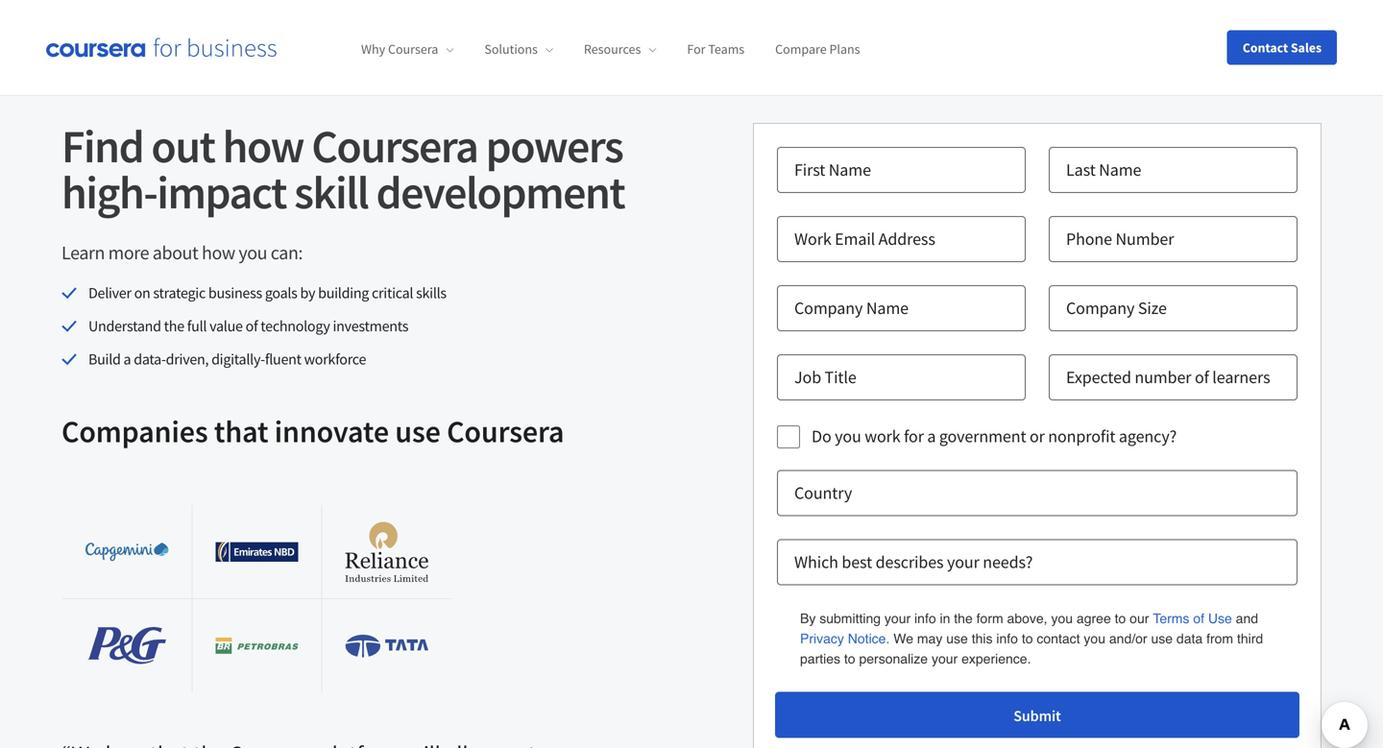 Task type: vqa. For each thing, say whether or not it's contained in the screenshot.
above,
yes



Task type: describe. For each thing, give the bounding box(es) containing it.
build
[[88, 350, 121, 369]]

capgemini logo image
[[86, 543, 168, 562]]

email
[[835, 228, 876, 250]]

or
[[1030, 426, 1045, 447]]

teams
[[709, 41, 745, 58]]

contact
[[1243, 39, 1289, 56]]

Company Name text field
[[777, 285, 1026, 332]]

deliver on strategic business goals by building critical skills
[[88, 284, 447, 303]]

name for company name
[[867, 297, 909, 319]]

1 vertical spatial to
[[845, 651, 856, 667]]

company name
[[795, 297, 909, 319]]

learners
[[1213, 367, 1271, 388]]

for
[[904, 426, 924, 447]]

why
[[361, 41, 385, 58]]

understand the full value of technology investments
[[88, 317, 409, 336]]

digitally-
[[211, 350, 265, 369]]

high-
[[62, 163, 157, 221]]

coursera for business image
[[46, 38, 277, 57]]

p&g logo image
[[88, 628, 166, 665]]

2 vertical spatial coursera
[[447, 412, 565, 451]]

critical
[[372, 284, 413, 303]]

Job Title text field
[[777, 355, 1026, 401]]

solutions
[[485, 41, 538, 58]]

our
[[1130, 611, 1150, 626]]

innovate
[[275, 412, 389, 451]]

on
[[134, 284, 150, 303]]

contact
[[1037, 631, 1081, 647]]

0 vertical spatial the
[[164, 317, 184, 336]]

data
[[1177, 631, 1203, 647]]

personalize
[[860, 651, 928, 667]]

company size
[[1067, 297, 1167, 319]]

powers
[[486, 117, 623, 175]]

third
[[1238, 631, 1264, 647]]

why coursera link
[[361, 41, 454, 58]]

parties
[[800, 651, 841, 667]]

do
[[812, 426, 832, 447]]

0 vertical spatial coursera
[[388, 41, 439, 58]]

from
[[1207, 631, 1234, 647]]

first
[[795, 159, 826, 181]]

you left can:
[[239, 241, 267, 265]]

compare plans
[[776, 41, 861, 58]]

plans
[[830, 41, 861, 58]]

you right do
[[835, 426, 862, 447]]

agree to
[[1077, 611, 1127, 626]]

work email address
[[795, 228, 936, 250]]

reliance logo image
[[346, 522, 429, 582]]

do you work for a government or nonprofit agency?
[[812, 426, 1177, 447]]

address
[[879, 228, 936, 250]]

above,
[[1008, 611, 1048, 626]]

0 vertical spatial to
[[1022, 631, 1034, 647]]

work
[[795, 228, 832, 250]]

submit button
[[775, 692, 1300, 738]]

expected
[[1067, 367, 1132, 388]]

in
[[940, 611, 951, 626]]

skill
[[294, 163, 368, 221]]

emirates logo image
[[216, 542, 299, 563]]

petrobras logo image
[[216, 638, 299, 655]]

resources link
[[584, 41, 657, 58]]

that
[[214, 412, 269, 451]]

0 vertical spatial a
[[124, 350, 131, 369]]

phone number
[[1067, 228, 1175, 250]]

development
[[376, 163, 625, 221]]

for teams link
[[687, 41, 745, 58]]

how inside find out how coursera powers high-impact skill development
[[223, 117, 304, 175]]

investments
[[333, 317, 409, 336]]

privacy notice.
[[800, 631, 890, 647]]

by
[[300, 284, 315, 303]]

deliver
[[88, 284, 131, 303]]

skills
[[416, 284, 447, 303]]

your inside by submitting your info in the form above, you agree to our terms of use and privacy notice.
[[885, 611, 911, 626]]

expected number of learners
[[1067, 367, 1271, 388]]

impact
[[157, 163, 286, 221]]

best
[[842, 551, 873, 573]]

value
[[210, 317, 243, 336]]

your inside we may use this info to contact you and/or use data from third parties to personalize your experience.
[[932, 651, 958, 667]]

contact sales button
[[1228, 30, 1338, 65]]

we
[[894, 631, 914, 647]]

for
[[687, 41, 706, 58]]

1 horizontal spatial use
[[947, 631, 968, 647]]

for teams
[[687, 41, 745, 58]]

1 horizontal spatial a
[[928, 426, 936, 447]]

about
[[153, 241, 198, 265]]

companies
[[62, 412, 208, 451]]

compare plans link
[[776, 41, 861, 58]]

Do you work for a government or nonprofit agency? checkbox
[[777, 426, 800, 449]]

terms of
[[1153, 611, 1205, 626]]

fluent
[[265, 350, 301, 369]]

coursera inside find out how coursera powers high-impact skill development
[[312, 117, 478, 175]]

1 vertical spatial how
[[202, 241, 235, 265]]

we may use this info to contact you and/or use data from third parties to personalize your experience.
[[800, 631, 1264, 667]]

business
[[208, 284, 262, 303]]

this
[[972, 631, 993, 647]]



Task type: locate. For each thing, give the bounding box(es) containing it.
number
[[1116, 228, 1175, 250]]

coursera
[[388, 41, 439, 58], [312, 117, 478, 175], [447, 412, 565, 451]]

you inside by submitting your info in the form above, you agree to our terms of use and privacy notice.
[[1052, 611, 1073, 626]]

company left size
[[1067, 297, 1135, 319]]

driven,
[[166, 350, 209, 369]]

company up job title
[[795, 297, 863, 319]]

data-
[[134, 350, 166, 369]]

a left data-
[[124, 350, 131, 369]]

1 horizontal spatial company
[[1067, 297, 1135, 319]]

0 horizontal spatial company
[[795, 297, 863, 319]]

2 vertical spatial your
[[932, 651, 958, 667]]

0 horizontal spatial a
[[124, 350, 131, 369]]

understand
[[88, 317, 161, 336]]

use down the 'in'
[[947, 631, 968, 647]]

of right number
[[1195, 367, 1210, 388]]

you up "contact"
[[1052, 611, 1073, 626]]

build a data-driven, digitally-fluent workforce
[[88, 350, 366, 369]]

company for company size
[[1067, 297, 1135, 319]]

the
[[164, 317, 184, 336], [954, 611, 973, 626]]

company for company name
[[795, 297, 863, 319]]

0 horizontal spatial info
[[915, 611, 937, 626]]

info
[[915, 611, 937, 626], [997, 631, 1019, 647]]

1 vertical spatial the
[[954, 611, 973, 626]]

privacy notice. link
[[800, 629, 890, 649]]

full
[[187, 317, 207, 336]]

the right the 'in'
[[954, 611, 973, 626]]

your
[[947, 551, 980, 573], [885, 611, 911, 626], [932, 651, 958, 667]]

Last Name text field
[[1049, 147, 1298, 193]]

terms of use link
[[1153, 609, 1233, 629]]

0 vertical spatial your
[[947, 551, 980, 573]]

solutions link
[[485, 41, 553, 58]]

find
[[62, 117, 143, 175]]

0 horizontal spatial to
[[845, 651, 856, 667]]

last name
[[1067, 159, 1142, 181]]

submitting
[[820, 611, 881, 626]]

technology
[[261, 317, 330, 336]]

name down work email address email field
[[867, 297, 909, 319]]

1 vertical spatial a
[[928, 426, 936, 447]]

to down above,
[[1022, 631, 1034, 647]]

title
[[825, 367, 857, 388]]

0 vertical spatial of
[[246, 317, 258, 336]]

1 horizontal spatial info
[[997, 631, 1019, 647]]

name right first
[[829, 159, 872, 181]]

your left 'needs?'
[[947, 551, 980, 573]]

tata logo image
[[346, 635, 429, 658]]

First Name text field
[[777, 147, 1026, 193]]

use right innovate
[[395, 412, 441, 451]]

compare
[[776, 41, 827, 58]]

0 vertical spatial info
[[915, 611, 937, 626]]

1 horizontal spatial to
[[1022, 631, 1034, 647]]

0 horizontal spatial use
[[395, 412, 441, 451]]

name for last name
[[1099, 159, 1142, 181]]

job
[[795, 367, 822, 388]]

find out how coursera powers high-impact skill development
[[62, 117, 625, 221]]

which
[[795, 551, 839, 573]]

by
[[800, 611, 816, 626]]

may
[[918, 631, 943, 647]]

use down terms of at the right bottom of page
[[1152, 631, 1173, 647]]

of right the value
[[246, 317, 258, 336]]

1 vertical spatial your
[[885, 611, 911, 626]]

1 vertical spatial coursera
[[312, 117, 478, 175]]

info inside by submitting your info in the form above, you agree to our terms of use and privacy notice.
[[915, 611, 937, 626]]

by submitting your info in the form above, you agree to our terms of use and privacy notice.
[[800, 611, 1263, 647]]

can:
[[271, 241, 303, 265]]

form
[[977, 611, 1004, 626]]

you inside we may use this info to contact you and/or use data from third parties to personalize your experience.
[[1084, 631, 1106, 647]]

nonprofit
[[1049, 426, 1116, 447]]

sales
[[1291, 39, 1322, 56]]

government
[[940, 426, 1027, 447]]

a right for
[[928, 426, 936, 447]]

your down may at the bottom
[[932, 651, 958, 667]]

1 vertical spatial of
[[1195, 367, 1210, 388]]

Phone Number telephone field
[[1049, 216, 1298, 262]]

building
[[318, 284, 369, 303]]

goals
[[265, 284, 298, 303]]

0 horizontal spatial the
[[164, 317, 184, 336]]

company
[[795, 297, 863, 319], [1067, 297, 1135, 319]]

the inside by submitting your info in the form above, you agree to our terms of use and privacy notice.
[[954, 611, 973, 626]]

how
[[223, 117, 304, 175], [202, 241, 235, 265]]

use
[[395, 412, 441, 451], [947, 631, 968, 647], [1152, 631, 1173, 647]]

info left the 'in'
[[915, 611, 937, 626]]

describes
[[876, 551, 944, 573]]

1 company from the left
[[795, 297, 863, 319]]

Work Email Address email field
[[777, 216, 1026, 262]]

more
[[108, 241, 149, 265]]

to down privacy notice. link
[[845, 651, 856, 667]]

info up experience.
[[997, 631, 1019, 647]]

1 horizontal spatial the
[[954, 611, 973, 626]]

info inside we may use this info to contact you and/or use data from third parties to personalize your experience.
[[997, 631, 1019, 647]]

how right about
[[202, 241, 235, 265]]

strategic
[[153, 284, 206, 303]]

contact sales
[[1243, 39, 1322, 56]]

name right last
[[1099, 159, 1142, 181]]

the left full
[[164, 317, 184, 336]]

country
[[795, 482, 853, 504]]

1 vertical spatial info
[[997, 631, 1019, 647]]

and/or
[[1110, 631, 1148, 647]]

number
[[1135, 367, 1192, 388]]

how right out
[[223, 117, 304, 175]]

last
[[1067, 159, 1096, 181]]

1 horizontal spatial of
[[1195, 367, 1210, 388]]

learn more about how you can:
[[62, 241, 303, 265]]

use
[[1209, 611, 1233, 626]]

phone
[[1067, 228, 1113, 250]]

workforce
[[304, 350, 366, 369]]

needs?
[[983, 551, 1033, 573]]

size
[[1139, 297, 1167, 319]]

which best describes your needs?
[[795, 551, 1033, 573]]

2 company from the left
[[1067, 297, 1135, 319]]

2 horizontal spatial use
[[1152, 631, 1173, 647]]

of
[[246, 317, 258, 336], [1195, 367, 1210, 388]]

0 vertical spatial how
[[223, 117, 304, 175]]

resources
[[584, 41, 641, 58]]

and
[[1236, 611, 1259, 626]]

you down agree to
[[1084, 631, 1106, 647]]

job title
[[795, 367, 857, 388]]

name for first name
[[829, 159, 872, 181]]

0 horizontal spatial of
[[246, 317, 258, 336]]

work
[[865, 426, 901, 447]]

submit
[[1014, 707, 1062, 726]]

learn
[[62, 241, 105, 265]]

your up we
[[885, 611, 911, 626]]

companies that innovate use coursera
[[62, 412, 565, 451]]

first name
[[795, 159, 872, 181]]

agency?
[[1119, 426, 1177, 447]]

out
[[151, 117, 215, 175]]

why coursera
[[361, 41, 439, 58]]

experience.
[[962, 651, 1032, 667]]

a
[[124, 350, 131, 369], [928, 426, 936, 447]]



